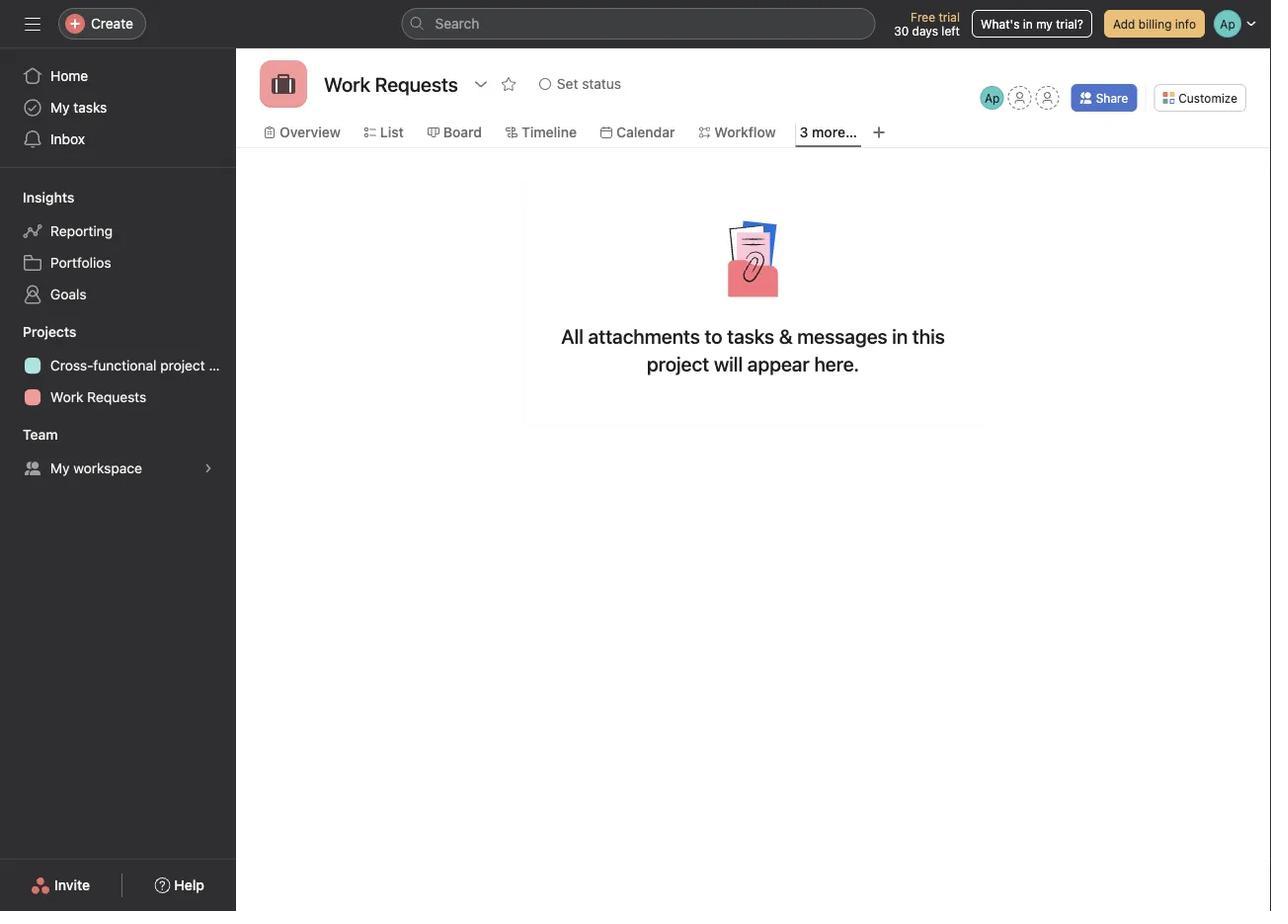 Task type: locate. For each thing, give the bounding box(es) containing it.
1 horizontal spatial tasks
[[728, 324, 775, 347]]

project inside "all attachments to tasks & messages in this project will appear here."
[[647, 352, 710, 375]]

workflow link
[[699, 122, 776, 143]]

0 horizontal spatial project
[[160, 357, 205, 374]]

add tab image
[[872, 125, 887, 140]]

work requests link
[[11, 381, 224, 413]]

trial?
[[1057, 17, 1084, 31]]

my down 'team'
[[50, 460, 70, 476]]

1 vertical spatial in
[[893, 324, 908, 347]]

0 horizontal spatial in
[[893, 324, 908, 347]]

functional
[[93, 357, 157, 374]]

my
[[1037, 17, 1053, 31]]

project left plan on the top
[[160, 357, 205, 374]]

see details, my workspace image
[[203, 463, 214, 474]]

share
[[1097, 91, 1129, 105]]

board
[[444, 124, 482, 140]]

in left this
[[893, 324, 908, 347]]

in
[[1024, 17, 1034, 31], [893, 324, 908, 347]]

3 more… button
[[800, 122, 858, 143]]

projects
[[23, 324, 76, 340]]

what's in my trial?
[[981, 17, 1084, 31]]

will
[[714, 352, 743, 375]]

reporting
[[50, 223, 113, 239]]

1 vertical spatial tasks
[[728, 324, 775, 347]]

1 horizontal spatial in
[[1024, 17, 1034, 31]]

info
[[1176, 17, 1197, 31]]

project
[[647, 352, 710, 375], [160, 357, 205, 374]]

set
[[557, 76, 579, 92]]

overview
[[280, 124, 341, 140]]

my
[[50, 99, 70, 116], [50, 460, 70, 476]]

cross-functional project plan link
[[11, 350, 236, 381]]

in left my
[[1024, 17, 1034, 31]]

billing
[[1139, 17, 1173, 31]]

0 vertical spatial tasks
[[73, 99, 107, 116]]

my tasks link
[[11, 92, 224, 124]]

work requests
[[50, 389, 146, 405]]

search button
[[402, 8, 876, 40]]

requests
[[87, 389, 146, 405]]

tasks down home
[[73, 99, 107, 116]]

customize button
[[1155, 84, 1247, 112]]

workflow
[[715, 124, 776, 140]]

1 horizontal spatial project
[[647, 352, 710, 375]]

inbox link
[[11, 124, 224, 155]]

my up 'inbox'
[[50, 99, 70, 116]]

home
[[50, 68, 88, 84]]

list
[[380, 124, 404, 140]]

my for my workspace
[[50, 460, 70, 476]]

insights
[[23, 189, 74, 206]]

my inside 'my workspace' link
[[50, 460, 70, 476]]

0 vertical spatial in
[[1024, 17, 1034, 31]]

global element
[[0, 48, 236, 167]]

portfolios
[[50, 254, 111, 271]]

cross-
[[50, 357, 93, 374]]

show options image
[[473, 76, 489, 92]]

workspace
[[73, 460, 142, 476]]

3
[[800, 124, 809, 140]]

add
[[1114, 17, 1136, 31]]

my inside "my tasks" link
[[50, 99, 70, 116]]

tasks
[[73, 99, 107, 116], [728, 324, 775, 347]]

1 my from the top
[[50, 99, 70, 116]]

share button
[[1072, 84, 1138, 112]]

add to starred image
[[501, 76, 517, 92]]

create
[[91, 15, 133, 32]]

add billing info
[[1114, 17, 1197, 31]]

timeline
[[522, 124, 577, 140]]

set status button
[[531, 70, 630, 98]]

what's
[[981, 17, 1020, 31]]

None text field
[[319, 66, 463, 102]]

create button
[[58, 8, 146, 40]]

days
[[913, 24, 939, 38]]

my for my tasks
[[50, 99, 70, 116]]

help
[[174, 877, 205, 893]]

1 vertical spatial my
[[50, 460, 70, 476]]

ap
[[985, 91, 1001, 105]]

left
[[942, 24, 961, 38]]

what's in my trial? button
[[972, 10, 1093, 38]]

&
[[779, 324, 793, 347]]

search list box
[[402, 8, 876, 40]]

0 vertical spatial my
[[50, 99, 70, 116]]

in inside button
[[1024, 17, 1034, 31]]

2 my from the top
[[50, 460, 70, 476]]

0 horizontal spatial tasks
[[73, 99, 107, 116]]

free trial 30 days left
[[895, 10, 961, 38]]

insights button
[[0, 188, 74, 208]]

tasks left & at the right
[[728, 324, 775, 347]]

project down attachments
[[647, 352, 710, 375]]



Task type: vqa. For each thing, say whether or not it's contained in the screenshot.
'calendar' button
no



Task type: describe. For each thing, give the bounding box(es) containing it.
help button
[[142, 868, 217, 903]]

customize
[[1179, 91, 1238, 105]]

calendar
[[617, 124, 675, 140]]

in inside "all attachments to tasks & messages in this project will appear here."
[[893, 324, 908, 347]]

overview link
[[264, 122, 341, 143]]

portfolios link
[[11, 247, 224, 279]]

messages
[[798, 324, 888, 347]]

all
[[562, 324, 584, 347]]

status
[[582, 76, 622, 92]]

to
[[705, 324, 723, 347]]

board link
[[428, 122, 482, 143]]

cross-functional project plan
[[50, 357, 236, 374]]

my tasks
[[50, 99, 107, 116]]

goals link
[[11, 279, 224, 310]]

teams element
[[0, 417, 236, 488]]

timeline link
[[506, 122, 577, 143]]

attachments
[[589, 324, 701, 347]]

appear here.
[[748, 352, 860, 375]]

reporting link
[[11, 215, 224, 247]]

work
[[50, 389, 83, 405]]

projects element
[[0, 314, 236, 417]]

this
[[913, 324, 946, 347]]

tasks inside global element
[[73, 99, 107, 116]]

my workspace link
[[11, 453, 224, 484]]

all attachments to tasks & messages in this project will appear here.
[[562, 324, 946, 375]]

projects button
[[0, 322, 76, 342]]

team
[[23, 426, 58, 443]]

plan
[[209, 357, 236, 374]]

30
[[895, 24, 909, 38]]

insights element
[[0, 180, 236, 314]]

invite
[[54, 877, 90, 893]]

tasks inside "all attachments to tasks & messages in this project will appear here."
[[728, 324, 775, 347]]

set status
[[557, 76, 622, 92]]

invite button
[[18, 868, 103, 903]]

home link
[[11, 60, 224, 92]]

add billing info button
[[1105, 10, 1206, 38]]

list link
[[365, 122, 404, 143]]

calendar link
[[601, 122, 675, 143]]

free
[[911, 10, 936, 24]]

hide sidebar image
[[25, 16, 41, 32]]

team button
[[0, 423, 58, 447]]

trial
[[939, 10, 961, 24]]

more…
[[812, 124, 858, 140]]

3 more…
[[800, 124, 858, 140]]

inbox
[[50, 131, 85, 147]]

goals
[[50, 286, 87, 302]]

search
[[435, 15, 480, 32]]

ap button
[[981, 86, 1005, 110]]

briefcase image
[[272, 72, 295, 96]]

my workspace
[[50, 460, 142, 476]]



